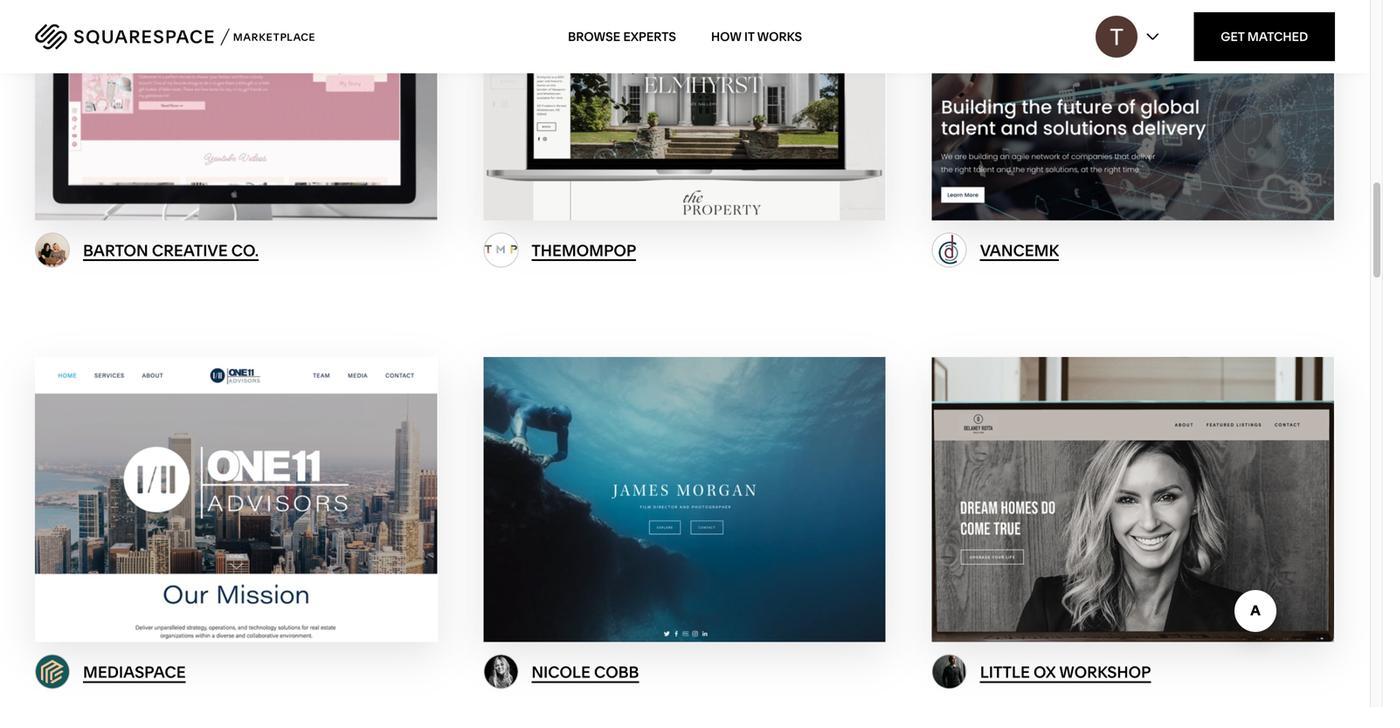 Task type: locate. For each thing, give the bounding box(es) containing it.
nicole cobb link
[[531, 663, 639, 683]]

designer portfolio image image left mediaspace
[[35, 655, 70, 690]]

mediaspace
[[83, 663, 186, 682]]

get matched link
[[1194, 12, 1335, 61]]

barton creative co.
[[83, 241, 259, 260]]

designer portfolio image image for vancemk
[[932, 233, 967, 268]]

designer portfolio image image for little ox workshop
[[932, 655, 967, 690]]

vancemk link
[[980, 241, 1059, 260]]

designer portfolio image image for barton creative co.
[[35, 233, 70, 268]]

designer portfolio image image left the barton
[[35, 233, 70, 268]]

nicole
[[531, 663, 590, 682]]

designer portfolio image image left themompop
[[483, 233, 518, 268]]

designer portfolio image image
[[35, 233, 70, 268], [483, 233, 518, 268], [932, 233, 967, 268], [35, 655, 70, 690], [483, 655, 518, 690], [932, 655, 967, 690]]

designer portfolio image image left nicole
[[483, 655, 518, 690]]

browse experts
[[568, 29, 676, 44]]

nicole cobb
[[531, 663, 639, 682]]

designer portfolio image image left little
[[932, 655, 967, 690]]

designer portfolio image image left vancemk in the right top of the page
[[932, 233, 967, 268]]

designer portfolio image image for themompop
[[483, 233, 518, 268]]

little
[[980, 663, 1030, 682]]

works
[[757, 29, 802, 44]]



Task type: describe. For each thing, give the bounding box(es) containing it.
squarespace marketplace image
[[35, 24, 315, 50]]

get
[[1221, 29, 1245, 44]]

browse experts link
[[568, 12, 676, 61]]

matched
[[1247, 29, 1308, 44]]

get matched
[[1221, 29, 1308, 44]]

little ox workshop link
[[980, 663, 1151, 683]]

barton
[[83, 241, 148, 260]]

ox
[[1034, 663, 1056, 682]]

mediaspace link
[[83, 663, 186, 683]]

cobb
[[594, 663, 639, 682]]

vancemk
[[980, 241, 1059, 260]]

designer portfolio image image for nicole cobb
[[483, 655, 518, 690]]

co.
[[231, 241, 259, 260]]

workshop
[[1059, 663, 1151, 682]]

it
[[744, 29, 755, 44]]

how it works
[[711, 29, 802, 44]]

designer portfolio image image for mediaspace
[[35, 655, 70, 690]]

little ox workshop
[[980, 663, 1151, 682]]

experts
[[623, 29, 676, 44]]

browse
[[568, 29, 620, 44]]

barton creative co. link
[[83, 241, 259, 260]]

how
[[711, 29, 741, 44]]

themompop
[[531, 241, 636, 260]]

themompop link
[[531, 241, 636, 260]]

how it works link
[[711, 12, 802, 61]]

creative
[[152, 241, 228, 260]]



Task type: vqa. For each thing, say whether or not it's contained in the screenshot.
SKIN CARE image
no



